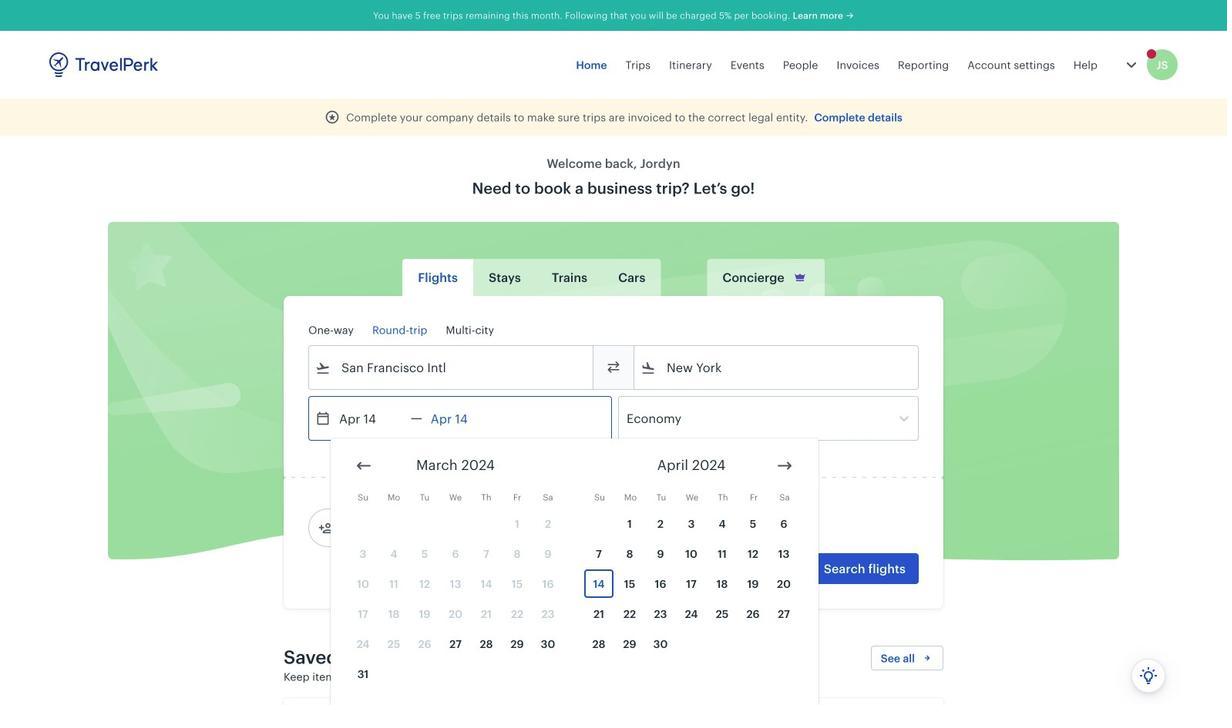 Task type: vqa. For each thing, say whether or not it's contained in the screenshot.
2nd Spirit Airlines icon from the top of the page
no



Task type: locate. For each thing, give the bounding box(es) containing it.
To search field
[[656, 355, 898, 380]]

move backward to switch to the previous month. image
[[355, 457, 373, 475]]

calendar application
[[331, 439, 1227, 705]]



Task type: describe. For each thing, give the bounding box(es) containing it.
move forward to switch to the next month. image
[[775, 457, 794, 475]]

Return text field
[[422, 397, 502, 440]]

Depart text field
[[331, 397, 411, 440]]

From search field
[[331, 355, 573, 380]]



